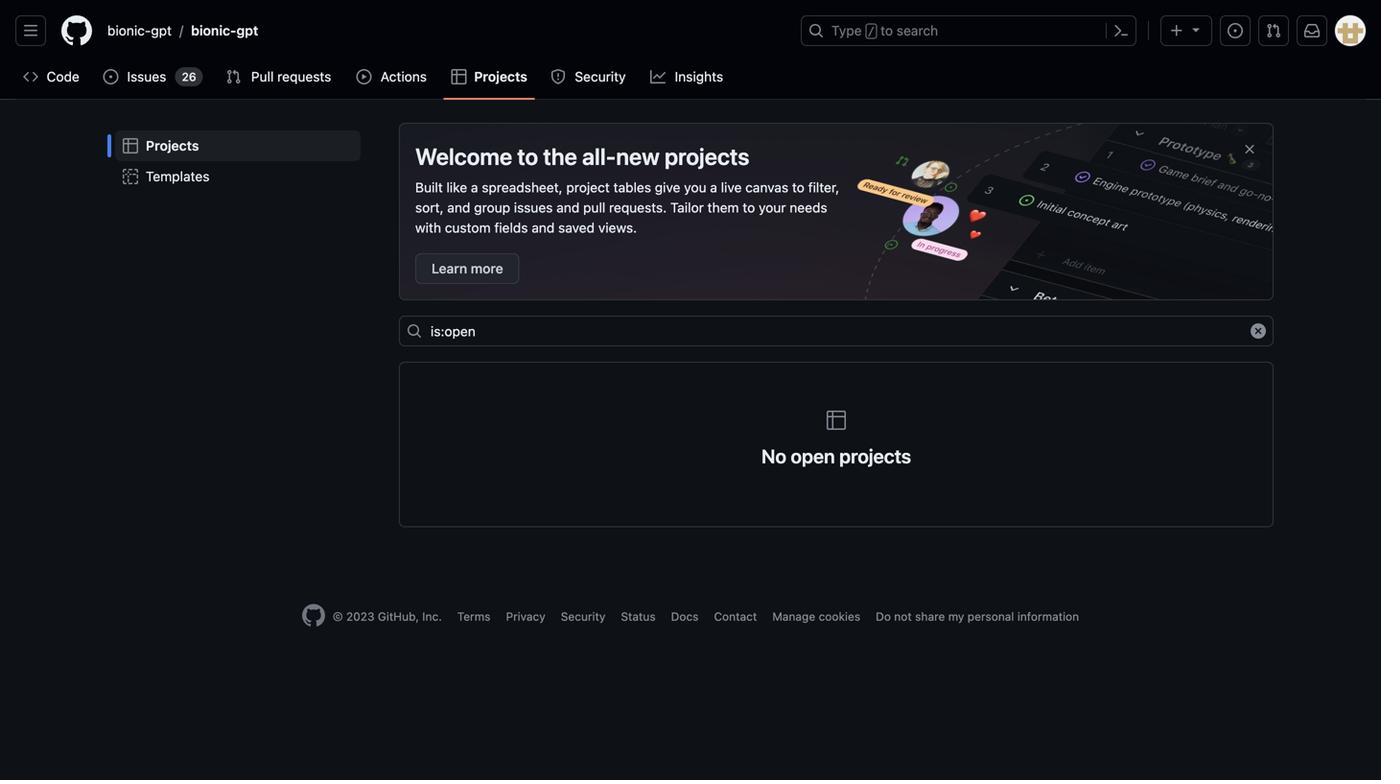 Task type: describe. For each thing, give the bounding box(es) containing it.
type
[[832, 23, 862, 38]]

custom
[[445, 220, 491, 236]]

manage cookies button
[[773, 608, 861, 625]]

with
[[415, 220, 441, 236]]

table image
[[825, 409, 848, 432]]

github,
[[378, 610, 419, 623]]

issues
[[127, 69, 166, 84]]

the
[[543, 143, 578, 170]]

list containing projects
[[107, 123, 368, 200]]

welcome
[[415, 143, 513, 170]]

2 gpt from the left
[[237, 23, 258, 38]]

notifications image
[[1305, 23, 1320, 38]]

more
[[471, 261, 504, 276]]

list containing bionic-gpt / bionic-gpt
[[100, 15, 790, 46]]

privacy
[[506, 610, 546, 623]]

2 bionic-gpt link from the left
[[183, 15, 266, 46]]

1 horizontal spatial projects link
[[444, 62, 535, 91]]

project template image
[[123, 169, 138, 184]]

close image
[[1243, 142, 1258, 157]]

spreadsheet,
[[482, 179, 563, 195]]

learn more
[[432, 261, 504, 276]]

1 horizontal spatial projects
[[474, 69, 528, 84]]

learn
[[432, 261, 467, 276]]

2023
[[346, 610, 375, 623]]

2 a from the left
[[710, 179, 718, 195]]

give
[[655, 179, 681, 195]]

bionic-gpt / bionic-gpt
[[107, 23, 258, 38]]

privacy link
[[506, 610, 546, 623]]

git pull request image inside "pull requests" link
[[226, 69, 242, 84]]

1 gpt from the left
[[151, 23, 172, 38]]

1 horizontal spatial git pull request image
[[1267, 23, 1282, 38]]

insights
[[675, 69, 724, 84]]

you
[[684, 179, 707, 195]]

command palette image
[[1114, 23, 1129, 38]]

your
[[759, 200, 786, 215]]

views.
[[599, 220, 637, 236]]

manage
[[773, 610, 816, 623]]

manage cookies
[[773, 610, 861, 623]]

code image
[[23, 69, 38, 84]]

group
[[474, 200, 511, 215]]

0 horizontal spatial and
[[447, 200, 471, 215]]

sort,
[[415, 200, 444, 215]]

tailor
[[671, 200, 704, 215]]

search
[[897, 23, 939, 38]]

/ inside type / to search
[[868, 25, 875, 38]]

0 horizontal spatial table image
[[123, 138, 138, 154]]

requests.
[[609, 200, 667, 215]]

status link
[[621, 610, 656, 623]]

1 vertical spatial security link
[[561, 610, 606, 623]]

docs
[[671, 610, 699, 623]]

templates
[[146, 168, 210, 184]]

contact
[[714, 610, 757, 623]]

1 vertical spatial projects
[[146, 138, 199, 154]]

personal
[[968, 610, 1015, 623]]

clear image
[[1251, 323, 1267, 339]]

1 bionic-gpt link from the left
[[100, 15, 179, 46]]

tables
[[614, 179, 652, 195]]

contact link
[[714, 610, 757, 623]]

pull requests link
[[219, 62, 341, 91]]

0 vertical spatial security link
[[543, 62, 635, 91]]

actions link
[[349, 62, 436, 91]]

code link
[[15, 62, 88, 91]]

1 a from the left
[[471, 179, 478, 195]]

filter,
[[809, 179, 840, 195]]

do
[[876, 610, 891, 623]]

like
[[447, 179, 467, 195]]

share
[[916, 610, 945, 623]]

new
[[616, 143, 660, 170]]

plus image
[[1170, 23, 1185, 38]]

insights link
[[643, 62, 733, 91]]

to up spreadsheet,
[[518, 143, 538, 170]]

1 vertical spatial projects
[[840, 445, 912, 467]]



Task type: vqa. For each thing, say whether or not it's contained in the screenshot.
your
yes



Task type: locate. For each thing, give the bounding box(es) containing it.
and
[[447, 200, 471, 215], [557, 200, 580, 215], [532, 220, 555, 236]]

git pull request image left pull
[[226, 69, 242, 84]]

1 vertical spatial list
[[107, 123, 368, 200]]

1 vertical spatial projects link
[[115, 131, 361, 161]]

list down pull
[[107, 123, 368, 200]]

security link left the graph "icon"
[[543, 62, 635, 91]]

projects up templates
[[146, 138, 199, 154]]

0 vertical spatial issue opened image
[[1228, 23, 1244, 38]]

do not share my personal information button
[[876, 608, 1080, 625]]

issues
[[514, 200, 553, 215]]

1 horizontal spatial homepage image
[[302, 604, 325, 627]]

all-
[[582, 143, 616, 170]]

status
[[621, 610, 656, 623]]

gpt up issues
[[151, 23, 172, 38]]

0 vertical spatial list
[[100, 15, 790, 46]]

templates link
[[115, 161, 361, 192]]

/ up 26
[[179, 23, 183, 38]]

a
[[471, 179, 478, 195], [710, 179, 718, 195]]

information
[[1018, 610, 1080, 623]]

git pull request image left notifications image
[[1267, 23, 1282, 38]]

0 horizontal spatial git pull request image
[[226, 69, 242, 84]]

actions
[[381, 69, 427, 84]]

0 vertical spatial projects
[[474, 69, 528, 84]]

1 vertical spatial security
[[561, 610, 606, 623]]

learn more link
[[415, 253, 520, 284]]

0 horizontal spatial homepage image
[[61, 15, 92, 46]]

to
[[881, 23, 893, 38], [518, 143, 538, 170], [793, 179, 805, 195], [743, 200, 755, 215]]

shield image
[[551, 69, 566, 84]]

©
[[333, 610, 343, 623]]

table image right actions
[[451, 69, 467, 84]]

and down like
[[447, 200, 471, 215]]

1 horizontal spatial /
[[868, 25, 875, 38]]

1 horizontal spatial bionic-gpt link
[[183, 15, 266, 46]]

0 vertical spatial projects link
[[444, 62, 535, 91]]

a right like
[[471, 179, 478, 195]]

docs link
[[671, 610, 699, 623]]

projects link left the 'shield' image
[[444, 62, 535, 91]]

projects link
[[444, 62, 535, 91], [115, 131, 361, 161]]

to left your
[[743, 200, 755, 215]]

security left status link
[[561, 610, 606, 623]]

1 horizontal spatial a
[[710, 179, 718, 195]]

0 vertical spatial homepage image
[[61, 15, 92, 46]]

security link left status link
[[561, 610, 606, 623]]

built
[[415, 179, 443, 195]]

type / to search
[[832, 23, 939, 38]]

triangle down image
[[1189, 22, 1204, 37]]

0 vertical spatial git pull request image
[[1267, 23, 1282, 38]]

1 horizontal spatial gpt
[[237, 23, 258, 38]]

0 horizontal spatial issue opened image
[[103, 69, 118, 84]]

projects left the 'shield' image
[[474, 69, 528, 84]]

1 vertical spatial git pull request image
[[226, 69, 242, 84]]

fields
[[495, 220, 528, 236]]

1 horizontal spatial projects
[[840, 445, 912, 467]]

saved
[[559, 220, 595, 236]]

issue opened image
[[1228, 23, 1244, 38], [103, 69, 118, 84]]

gpt
[[151, 23, 172, 38], [237, 23, 258, 38]]

bionic-
[[107, 23, 151, 38], [191, 23, 237, 38]]

0 vertical spatial security
[[575, 69, 626, 84]]

2 bionic- from the left
[[191, 23, 237, 38]]

security
[[575, 69, 626, 84], [561, 610, 606, 623]]

no
[[762, 445, 787, 467]]

welcome to the all-new projects built like a spreadsheet, project tables give you a live canvas to filter, sort, and group issues and pull requests. tailor them to your needs with custom fields and saved views.
[[415, 143, 840, 236]]

0 horizontal spatial projects
[[146, 138, 199, 154]]

live
[[721, 179, 742, 195]]

git pull request image
[[1267, 23, 1282, 38], [226, 69, 242, 84]]

code
[[47, 69, 79, 84]]

cookies
[[819, 610, 861, 623]]

projects link up templates
[[115, 131, 361, 161]]

1 vertical spatial issue opened image
[[103, 69, 118, 84]]

0 horizontal spatial projects
[[665, 143, 750, 170]]

/ right "type"
[[868, 25, 875, 38]]

homepage image
[[61, 15, 92, 46], [302, 604, 325, 627]]

to up needs
[[793, 179, 805, 195]]

requests
[[278, 69, 331, 84]]

0 horizontal spatial /
[[179, 23, 183, 38]]

0 horizontal spatial a
[[471, 179, 478, 195]]

graph image
[[651, 69, 666, 84]]

issue opened image right the triangle down 'icon'
[[1228, 23, 1244, 38]]

1 vertical spatial homepage image
[[302, 604, 325, 627]]

gpt up pull
[[237, 23, 258, 38]]

bionic- up issues
[[107, 23, 151, 38]]

1 horizontal spatial bionic-
[[191, 23, 237, 38]]

issue opened image for right git pull request icon
[[1228, 23, 1244, 38]]

/
[[179, 23, 183, 38], [868, 25, 875, 38]]

0 horizontal spatial bionic-
[[107, 23, 151, 38]]

0 vertical spatial table image
[[451, 69, 467, 84]]

0 horizontal spatial projects link
[[115, 131, 361, 161]]

0 horizontal spatial bionic-gpt link
[[100, 15, 179, 46]]

project
[[567, 179, 610, 195]]

26
[[182, 70, 196, 83]]

bionic-gpt link up issues
[[100, 15, 179, 46]]

inc.
[[422, 610, 442, 623]]

homepage image up code
[[61, 15, 92, 46]]

terms
[[457, 610, 491, 623]]

/ inside bionic-gpt / bionic-gpt
[[179, 23, 183, 38]]

projects down table image on the right bottom
[[840, 445, 912, 467]]

open
[[791, 445, 835, 467]]

my
[[949, 610, 965, 623]]

issue opened image left issues
[[103, 69, 118, 84]]

to left "search"
[[881, 23, 893, 38]]

table image
[[451, 69, 467, 84], [123, 138, 138, 154]]

and up saved
[[557, 200, 580, 215]]

no open projects
[[762, 445, 912, 467]]

do not share my personal information
[[876, 610, 1080, 623]]

pull
[[251, 69, 274, 84]]

table image up project template icon
[[123, 138, 138, 154]]

projects up you in the top of the page
[[665, 143, 750, 170]]

security right the 'shield' image
[[575, 69, 626, 84]]

1 horizontal spatial table image
[[451, 69, 467, 84]]

not
[[895, 610, 912, 623]]

bionic- up 26
[[191, 23, 237, 38]]

bionic-gpt link
[[100, 15, 179, 46], [183, 15, 266, 46]]

security link
[[543, 62, 635, 91], [561, 610, 606, 623]]

1 bionic- from the left
[[107, 23, 151, 38]]

play image
[[356, 69, 372, 84]]

0 horizontal spatial gpt
[[151, 23, 172, 38]]

terms link
[[457, 610, 491, 623]]

and down issues
[[532, 220, 555, 236]]

pull requests
[[251, 69, 331, 84]]

issue opened image for git pull request icon inside the "pull requests" link
[[103, 69, 118, 84]]

pull
[[583, 200, 606, 215]]

list
[[100, 15, 790, 46], [107, 123, 368, 200]]

bionic-gpt link up 26
[[183, 15, 266, 46]]

list up actions
[[100, 15, 790, 46]]

© 2023 github, inc.
[[333, 610, 442, 623]]

2 horizontal spatial and
[[557, 200, 580, 215]]

0 vertical spatial projects
[[665, 143, 750, 170]]

a left the live
[[710, 179, 718, 195]]

1 horizontal spatial issue opened image
[[1228, 23, 1244, 38]]

projects
[[474, 69, 528, 84], [146, 138, 199, 154]]

them
[[708, 200, 739, 215]]

canvas
[[746, 179, 789, 195]]

projects inside welcome to the all-new projects built like a spreadsheet, project tables give you a live canvas to filter, sort, and group issues and pull requests. tailor them to your needs with custom fields and saved views.
[[665, 143, 750, 170]]

1 vertical spatial table image
[[123, 138, 138, 154]]

Search all projects text field
[[399, 316, 1274, 346]]

1 horizontal spatial and
[[532, 220, 555, 236]]

projects
[[665, 143, 750, 170], [840, 445, 912, 467]]

search image
[[407, 323, 422, 339]]

needs
[[790, 200, 828, 215]]

homepage image left ©
[[302, 604, 325, 627]]



